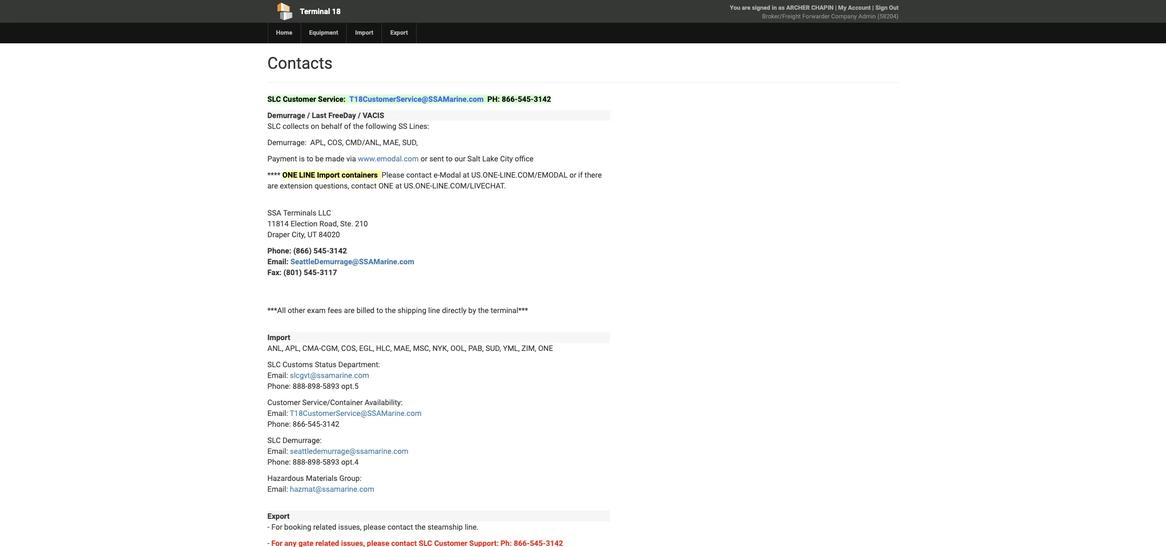 Task type: vqa. For each thing, say whether or not it's contained in the screenshot.
the Import link
yes



Task type: locate. For each thing, give the bounding box(es) containing it.
out
[[889, 4, 899, 11]]

898- up materials
[[308, 458, 323, 467]]

mae,
[[383, 138, 401, 147], [394, 344, 411, 353]]

t18customerservice@ssamarine.com down /container
[[290, 409, 422, 418]]

3117
[[320, 268, 337, 277]]

customer inside customer service /container availability: email: t18customerservice@ssamarine.com phone: 866-545-3142
[[268, 398, 301, 407]]

0 vertical spatial one
[[283, 171, 297, 179]]

payment
[[268, 155, 297, 163]]

5893 up materials
[[323, 458, 340, 467]]

email: up demurrage:
[[268, 409, 288, 418]]

0 vertical spatial contact
[[406, 171, 432, 179]]

1 vertical spatial us.one-
[[404, 182, 432, 190]]

| left sign
[[873, 4, 874, 11]]

2 horizontal spatial to
[[446, 155, 453, 163]]

1 horizontal spatial at
[[463, 171, 470, 179]]

export link
[[382, 23, 416, 43]]

0 vertical spatial at
[[463, 171, 470, 179]]

home link
[[268, 23, 301, 43]]

seattledemurrage@ssamarine.com
[[291, 258, 415, 266]]

slc for slc customer service: t18customerservice@ssamarine.com ph: 866-545-3142
[[268, 95, 281, 104]]

888- up the hazardous
[[293, 458, 308, 467]]

or inside please contact e-modal at us.one-line.com/emodal or if there are extension questions, contact one at us.one-line.com/livechat.
[[570, 171, 577, 179]]

866- right ph: at the left of the page
[[502, 95, 518, 104]]

1 vertical spatial 866-
[[293, 420, 308, 429]]

ut
[[308, 230, 317, 239]]

t18customerservice@ssamarine.com link down /container
[[290, 409, 422, 418]]

2 vertical spatial 3142
[[323, 420, 340, 429]]

phone: down customs
[[268, 382, 291, 391]]

slc inside the slc demurrage: email: seattledemurrage@ssamarine.com phone: 888-898-5893 opt.4
[[268, 436, 281, 445]]

1 horizontal spatial one
[[379, 182, 394, 190]]

2 898- from the top
[[308, 458, 323, 467]]

1 vertical spatial one
[[379, 182, 394, 190]]

1 horizontal spatial |
[[873, 4, 874, 11]]

email: down customs
[[268, 371, 288, 380]]

in
[[772, 4, 777, 11]]

my account link
[[839, 4, 871, 11]]

of
[[344, 122, 351, 131]]

cmd/anl,
[[346, 138, 381, 147]]

phone: (866) 545-3142 email: seattledemurrage@ssamarine.com fax: (801) 545-3117
[[268, 247, 415, 277]]

1 vertical spatial customer
[[268, 398, 301, 407]]

1 slc from the top
[[268, 95, 281, 104]]

1 horizontal spatial us.one-
[[472, 171, 500, 179]]

apl,
[[310, 138, 326, 147], [285, 344, 301, 353]]

0 vertical spatial export
[[390, 29, 408, 36]]

if
[[579, 171, 583, 179]]

0 vertical spatial mae,
[[383, 138, 401, 147]]

phone: up the hazardous
[[268, 458, 291, 467]]

contact left e-
[[406, 171, 432, 179]]

the right by
[[478, 306, 489, 315]]

5893
[[323, 382, 340, 391], [323, 458, 340, 467]]

demurrage / last freeday / vacis
[[268, 111, 384, 120]]

mae, right hlc, at the bottom left of page
[[394, 344, 411, 353]]

1 vertical spatial apl,
[[285, 344, 301, 353]]

extension
[[280, 182, 313, 190]]

1 phone: from the top
[[268, 247, 291, 255]]

0 vertical spatial sud,
[[402, 138, 418, 147]]

1 vertical spatial 898-
[[308, 458, 323, 467]]

2 horizontal spatial import
[[355, 29, 374, 36]]

1 vertical spatial 888-
[[293, 458, 308, 467]]

import left export "link"
[[355, 29, 374, 36]]

one
[[283, 171, 297, 179], [379, 182, 394, 190], [538, 344, 553, 353]]

status
[[315, 361, 337, 369]]

contact down containers
[[351, 182, 377, 190]]

1 vertical spatial import
[[317, 171, 340, 179]]

3 slc from the top
[[268, 361, 281, 369]]

to right is
[[307, 155, 314, 163]]

1 | from the left
[[836, 4, 837, 11]]

or left if
[[570, 171, 577, 179]]

0 vertical spatial import
[[355, 29, 374, 36]]

2 888- from the top
[[293, 458, 308, 467]]

1 vertical spatial are
[[268, 182, 278, 190]]

phone: inside the slc demurrage: email: seattledemurrage@ssamarine.com phone: 888-898-5893 opt.4
[[268, 458, 291, 467]]

slc up demurrage
[[268, 95, 281, 104]]

us.one- down lake
[[472, 171, 500, 179]]

t18customerservice@ssamarine.com up lines:
[[350, 95, 484, 104]]

1 5893 from the top
[[323, 382, 340, 391]]

0 vertical spatial us.one-
[[472, 171, 500, 179]]

email: inside customer service /container availability: email: t18customerservice@ssamarine.com phone: 866-545-3142
[[268, 409, 288, 418]]

import link
[[347, 23, 382, 43]]

888-
[[293, 382, 308, 391], [293, 458, 308, 467]]

admin
[[859, 13, 876, 20]]

4 phone: from the top
[[268, 458, 291, 467]]

1 horizontal spatial 866-
[[502, 95, 518, 104]]

2 5893 from the top
[[323, 458, 340, 467]]

0 vertical spatial are
[[742, 4, 751, 11]]

0 vertical spatial 5893
[[323, 382, 340, 391]]

us.one- down please
[[404, 182, 432, 190]]

5893 inside the slc demurrage: email: seattledemurrage@ssamarine.com phone: 888-898-5893 opt.4
[[323, 458, 340, 467]]

- for booking related issues, please contact the steamship line.
[[268, 523, 479, 532]]

availability:
[[365, 398, 403, 407]]

email: inside "slc customs status department: email: slcgvt@ssamarine.com phone: 888-898-5893 opt.5"
[[268, 371, 288, 380]]

phone: up demurrage:
[[268, 420, 291, 429]]

please
[[382, 171, 405, 179]]

or
[[421, 155, 428, 163], [570, 171, 577, 179]]

one up extension
[[283, 171, 297, 179]]

modal
[[440, 171, 461, 179]]

anl, apl, cma-cgm, cos, egl, hlc, mae, msc, nyk, ool, pab, sud, yml, zim, one
[[268, 344, 553, 353]]

email: down demurrage:
[[268, 447, 288, 456]]

5893 inside "slc customs status department: email: slcgvt@ssamarine.com phone: 888-898-5893 opt.5"
[[323, 382, 340, 391]]

customer service /container availability: email: t18customerservice@ssamarine.com phone: 866-545-3142
[[268, 398, 422, 429]]

3142 inside phone: (866) 545-3142 email: seattledemurrage@ssamarine.com fax: (801) 545-3117
[[330, 247, 347, 255]]

www.emodal.com
[[358, 155, 419, 163]]

84020
[[319, 230, 340, 239]]

hazmat@ssamarine.com
[[290, 485, 375, 494]]

mae, up www.emodal.com link
[[383, 138, 401, 147]]

3142 right ph: at the left of the page
[[534, 95, 551, 104]]

0 vertical spatial 888-
[[293, 382, 308, 391]]

t18customerservice@ssamarine.com inside customer service /container availability: email: t18customerservice@ssamarine.com phone: 866-545-3142
[[290, 409, 422, 418]]

the left steamship
[[415, 523, 426, 532]]

to right the billed
[[377, 306, 383, 315]]

0 horizontal spatial 866-
[[293, 420, 308, 429]]

1 horizontal spatial are
[[742, 4, 751, 11]]

slc collects on behalf of the following ss lines:
[[268, 122, 429, 131]]

made
[[326, 155, 345, 163]]

there
[[585, 171, 602, 179]]

**** one line import containers
[[268, 171, 380, 179]]

customs
[[283, 361, 313, 369]]

sent
[[430, 155, 444, 163]]

1 email: from the top
[[268, 258, 289, 266]]

or left sent
[[421, 155, 428, 163]]

/ left last
[[307, 111, 310, 120]]

898- inside "slc customs status department: email: slcgvt@ssamarine.com phone: 888-898-5893 opt.5"
[[308, 382, 323, 391]]

0 vertical spatial 898-
[[308, 382, 323, 391]]

cma-
[[303, 344, 321, 353]]

to left our
[[446, 155, 453, 163]]

t18customerservice@ssamarine.com link up lines:
[[350, 95, 484, 104]]

are inside please contact e-modal at us.one-line.com/emodal or if there are extension questions, contact one at us.one-line.com/livechat.
[[268, 182, 278, 190]]

1 898- from the top
[[308, 382, 323, 391]]

seattledemurrage@ssamarine.com link
[[291, 258, 415, 266]]

on
[[311, 122, 319, 131]]

import up questions,
[[317, 171, 340, 179]]

/ left "vacis"
[[358, 111, 361, 120]]

broker/freight
[[763, 13, 801, 20]]

1 vertical spatial at
[[395, 182, 402, 190]]

898- up service
[[308, 382, 323, 391]]

sud, right pab,
[[486, 344, 501, 353]]

1 horizontal spatial or
[[570, 171, 577, 179]]

5893 down slcgvt@ssamarine.com on the left of the page
[[323, 382, 340, 391]]

by
[[469, 306, 476, 315]]

cos, left the egl,
[[341, 344, 357, 353]]

1 horizontal spatial /
[[358, 111, 361, 120]]

ool,
[[451, 344, 467, 353]]

3142 down /container
[[323, 420, 340, 429]]

0 vertical spatial t18customerservice@ssamarine.com
[[350, 95, 484, 104]]

slc
[[268, 95, 281, 104], [268, 122, 281, 131], [268, 361, 281, 369], [268, 436, 281, 445]]

nyk,
[[433, 344, 449, 353]]

export up for
[[268, 512, 290, 521]]

2 vertical spatial one
[[538, 344, 553, 353]]

customer up demurrage
[[283, 95, 316, 104]]

email: inside hazardous materials group: email: hazmat@ssamarine.com
[[268, 485, 288, 494]]

line
[[299, 171, 315, 179]]

1 horizontal spatial export
[[390, 29, 408, 36]]

1 vertical spatial t18customerservice@ssamarine.com link
[[290, 409, 422, 418]]

phone: down draper
[[268, 247, 291, 255]]

545- inside customer service /container availability: email: t18customerservice@ssamarine.com phone: 866-545-3142
[[308, 420, 323, 429]]

1 vertical spatial t18customerservice@ssamarine.com
[[290, 409, 422, 418]]

0 horizontal spatial or
[[421, 155, 428, 163]]

at down please
[[395, 182, 402, 190]]

5 email: from the top
[[268, 485, 288, 494]]

1 vertical spatial 5893
[[323, 458, 340, 467]]

4 email: from the top
[[268, 447, 288, 456]]

866- up demurrage:
[[293, 420, 308, 429]]

contact
[[406, 171, 432, 179], [351, 182, 377, 190], [388, 523, 413, 532]]

0 horizontal spatial export
[[268, 512, 290, 521]]

terminals
[[283, 209, 317, 217]]

545- right ph: at the left of the page
[[518, 95, 534, 104]]

3142
[[534, 95, 551, 104], [330, 247, 347, 255], [323, 420, 340, 429]]

email: inside phone: (866) 545-3142 email: seattledemurrage@ssamarine.com fax: (801) 545-3117
[[268, 258, 289, 266]]

888- down customs
[[293, 382, 308, 391]]

0 vertical spatial or
[[421, 155, 428, 163]]

steamship
[[428, 523, 463, 532]]

0 horizontal spatial |
[[836, 4, 837, 11]]

slc for slc collects on behalf of the following ss lines:
[[268, 122, 281, 131]]

office
[[515, 155, 534, 163]]

city,
[[292, 230, 306, 239]]

one right 'zim,'
[[538, 344, 553, 353]]

3 phone: from the top
[[268, 420, 291, 429]]

contact right please
[[388, 523, 413, 532]]

0 horizontal spatial are
[[268, 182, 278, 190]]

0 horizontal spatial sud,
[[402, 138, 418, 147]]

2 vertical spatial import
[[268, 333, 290, 342]]

cos, up made
[[328, 138, 344, 147]]

export down terminal 18 link at the left top
[[390, 29, 408, 36]]

import up anl,
[[268, 333, 290, 342]]

t18customerservice@ssamarine.com link
[[350, 95, 484, 104], [290, 409, 422, 418]]

1 vertical spatial contact
[[351, 182, 377, 190]]

slc down demurrage
[[268, 122, 281, 131]]

export
[[390, 29, 408, 36], [268, 512, 290, 521]]

line
[[428, 306, 440, 315]]

demurrage
[[268, 111, 305, 120]]

to
[[307, 155, 314, 163], [446, 155, 453, 163], [377, 306, 383, 315]]

0 horizontal spatial import
[[268, 333, 290, 342]]

us.one-
[[472, 171, 500, 179], [404, 182, 432, 190]]

equipment
[[309, 29, 339, 36]]

export inside export "link"
[[390, 29, 408, 36]]

2 slc from the top
[[268, 122, 281, 131]]

customer left service
[[268, 398, 301, 407]]

0 horizontal spatial us.one-
[[404, 182, 432, 190]]

email: down the hazardous
[[268, 485, 288, 494]]

3 email: from the top
[[268, 409, 288, 418]]

1 vertical spatial or
[[570, 171, 577, 179]]

***all other exam fees are billed to the shipping line directly by the terminal***
[[268, 306, 528, 315]]

are down ****
[[268, 182, 278, 190]]

sud, down ss
[[402, 138, 418, 147]]

customer
[[283, 95, 316, 104], [268, 398, 301, 407]]

slc down anl,
[[268, 361, 281, 369]]

slc left demurrage:
[[268, 436, 281, 445]]

salt
[[468, 155, 481, 163]]

one inside please contact e-modal at us.one-line.com/emodal or if there are extension questions, contact one at us.one-line.com/livechat.
[[379, 182, 394, 190]]

1 vertical spatial 3142
[[330, 247, 347, 255]]

1 888- from the top
[[293, 382, 308, 391]]

1 horizontal spatial import
[[317, 171, 340, 179]]

chapin
[[812, 4, 834, 11]]

exam
[[307, 306, 326, 315]]

are
[[742, 4, 751, 11], [268, 182, 278, 190]]

opt.4
[[341, 458, 359, 467]]

slc for slc demurrage: email: seattledemurrage@ssamarine.com phone: 888-898-5893 opt.4
[[268, 436, 281, 445]]

slc inside "slc customs status department: email: slcgvt@ssamarine.com phone: 888-898-5893 opt.5"
[[268, 361, 281, 369]]

hazardous
[[268, 474, 304, 483]]

other
[[288, 306, 305, 315]]

2 email: from the top
[[268, 371, 288, 380]]

t18customerservice@ssamarine.com
[[350, 95, 484, 104], [290, 409, 422, 418]]

sud,
[[402, 138, 418, 147], [486, 344, 501, 353]]

materials
[[306, 474, 338, 483]]

apl, up customs
[[285, 344, 301, 353]]

city
[[500, 155, 513, 163]]

one down please
[[379, 182, 394, 190]]

1 horizontal spatial to
[[377, 306, 383, 315]]

apl, up be on the top
[[310, 138, 326, 147]]

545- up demurrage:
[[308, 420, 323, 429]]

1 vertical spatial cos,
[[341, 344, 357, 353]]

1 vertical spatial mae,
[[394, 344, 411, 353]]

****
[[268, 171, 281, 179]]

billed
[[357, 306, 375, 315]]

545-
[[518, 95, 534, 104], [314, 247, 330, 255], [304, 268, 320, 277], [308, 420, 323, 429]]

2 phone: from the top
[[268, 382, 291, 391]]

email: for slc
[[268, 371, 288, 380]]

email: up fax:
[[268, 258, 289, 266]]

4 slc from the top
[[268, 436, 281, 445]]

866-
[[502, 95, 518, 104], [293, 420, 308, 429]]

at up line.com/livechat.
[[463, 171, 470, 179]]

0 vertical spatial apl,
[[310, 138, 326, 147]]

3142 up seattledemurrage@ssamarine.com
[[330, 247, 347, 255]]

| left my
[[836, 4, 837, 11]]

terminal***
[[491, 306, 528, 315]]

slc customs status department: email: slcgvt@ssamarine.com phone: 888-898-5893 opt.5
[[268, 361, 380, 391]]

1 vertical spatial sud,
[[486, 344, 501, 353]]

are right you
[[742, 4, 751, 11]]

0 vertical spatial 866-
[[502, 95, 518, 104]]

0 horizontal spatial /
[[307, 111, 310, 120]]

cos,
[[328, 138, 344, 147], [341, 344, 357, 353]]

1 horizontal spatial sud,
[[486, 344, 501, 353]]

home
[[276, 29, 292, 36]]



Task type: describe. For each thing, give the bounding box(es) containing it.
ph:
[[488, 95, 500, 104]]

equipment link
[[301, 23, 347, 43]]

yml,
[[503, 344, 520, 353]]

545- right the "(801)"
[[304, 268, 320, 277]]

slc for slc customs status department: email: slcgvt@ssamarine.com phone: 888-898-5893 opt.5
[[268, 361, 281, 369]]

3142 inside customer service /container availability: email: t18customerservice@ssamarine.com phone: 866-545-3142
[[323, 420, 340, 429]]

please contact e-modal at us.one-line.com/emodal or if there are extension questions, contact one at us.one-line.com/livechat.
[[268, 171, 602, 190]]

booking
[[284, 523, 311, 532]]

0 vertical spatial 3142
[[534, 95, 551, 104]]

archer
[[787, 4, 810, 11]]

2 vertical spatial contact
[[388, 523, 413, 532]]

road,
[[320, 220, 339, 228]]

for
[[272, 523, 283, 532]]

(801)
[[284, 268, 302, 277]]

demurrage:
[[283, 436, 322, 445]]

line.com/livechat.
[[432, 182, 506, 190]]

is
[[299, 155, 305, 163]]

0 horizontal spatial one
[[283, 171, 297, 179]]

seattledemurrage@ssamarine.com
[[290, 447, 409, 456]]

the right 'of'
[[353, 122, 364, 131]]

account
[[849, 4, 871, 11]]

terminal
[[300, 7, 330, 16]]

hlc,
[[376, 344, 392, 353]]

email: for phone:
[[268, 258, 289, 266]]

fees are
[[328, 306, 355, 315]]

following
[[366, 122, 397, 131]]

0 horizontal spatial to
[[307, 155, 314, 163]]

ste.
[[340, 220, 353, 228]]

11814
[[268, 220, 289, 228]]

shipping
[[398, 306, 427, 315]]

behalf
[[321, 122, 342, 131]]

are inside you are signed in as archer chapin | my account | sign out broker/freight forwarder company admin (58204)
[[742, 4, 751, 11]]

pab,
[[469, 344, 484, 353]]

via
[[347, 155, 356, 163]]

my
[[839, 4, 847, 11]]

0 vertical spatial cos,
[[328, 138, 344, 147]]

freeday
[[328, 111, 356, 120]]

group:
[[339, 474, 362, 483]]

866- inside customer service /container availability: email: t18customerservice@ssamarine.com phone: 866-545-3142
[[293, 420, 308, 429]]

collects
[[283, 122, 309, 131]]

the left shipping
[[385, 306, 396, 315]]

(866)
[[293, 247, 312, 255]]

/container
[[327, 398, 363, 407]]

hazardous materials group: email: hazmat@ssamarine.com
[[268, 474, 375, 494]]

signed
[[752, 4, 771, 11]]

email: for customer
[[268, 409, 288, 418]]

containers
[[342, 171, 378, 179]]

888- inside the slc demurrage: email: seattledemurrage@ssamarine.com phone: 888-898-5893 opt.4
[[293, 458, 308, 467]]

ssa
[[268, 209, 282, 217]]

service:
[[318, 95, 346, 104]]

vacis
[[363, 111, 384, 120]]

seattledemurrage@ssamarine.com link
[[290, 447, 409, 456]]

contacts
[[268, 54, 333, 73]]

or for sent
[[421, 155, 428, 163]]

email: inside the slc demurrage: email: seattledemurrage@ssamarine.com phone: 888-898-5893 opt.4
[[268, 447, 288, 456]]

898- inside the slc demurrage: email: seattledemurrage@ssamarine.com phone: 888-898-5893 opt.4
[[308, 458, 323, 467]]

fax:
[[268, 268, 282, 277]]

department:
[[338, 361, 380, 369]]

related
[[313, 523, 337, 532]]

company
[[832, 13, 857, 20]]

slcgvt@ssamarine.com
[[290, 371, 369, 380]]

1 / from the left
[[307, 111, 310, 120]]

line.com/emodal
[[500, 171, 568, 179]]

terminal 18 link
[[268, 0, 521, 23]]

as
[[779, 4, 785, 11]]

2 / from the left
[[358, 111, 361, 120]]

slc customer service: t18customerservice@ssamarine.com ph: 866-545-3142
[[268, 95, 551, 104]]

-
[[268, 523, 270, 532]]

545- down '84020'
[[314, 247, 330, 255]]

lake
[[482, 155, 498, 163]]

phone: inside "slc customs status department: email: slcgvt@ssamarine.com phone: 888-898-5893 opt.5"
[[268, 382, 291, 391]]

0 horizontal spatial apl,
[[285, 344, 301, 353]]

0 horizontal spatial at
[[395, 182, 402, 190]]

1 vertical spatial export
[[268, 512, 290, 521]]

directly
[[442, 306, 467, 315]]

888- inside "slc customs status department: email: slcgvt@ssamarine.com phone: 888-898-5893 opt.5"
[[293, 382, 308, 391]]

be
[[315, 155, 324, 163]]

slc demurrage: email: seattledemurrage@ssamarine.com phone: 888-898-5893 opt.4
[[268, 436, 409, 467]]

line.
[[465, 523, 479, 532]]

election
[[291, 220, 318, 228]]

0 vertical spatial t18customerservice@ssamarine.com link
[[350, 95, 484, 104]]

hazmat@ssamarine.com link
[[290, 485, 375, 494]]

service
[[302, 398, 327, 407]]

terminal 18
[[300, 7, 341, 16]]

2 | from the left
[[873, 4, 874, 11]]

you are signed in as archer chapin | my account | sign out broker/freight forwarder company admin (58204)
[[730, 4, 899, 20]]

e-
[[434, 171, 440, 179]]

0 vertical spatial customer
[[283, 95, 316, 104]]

zim,
[[522, 344, 537, 353]]

or for if
[[570, 171, 577, 179]]

ss
[[399, 122, 408, 131]]

questions,
[[315, 182, 349, 190]]

lines:
[[409, 122, 429, 131]]

2 horizontal spatial one
[[538, 344, 553, 353]]

anl,
[[268, 344, 283, 353]]

1 horizontal spatial apl,
[[310, 138, 326, 147]]

last
[[312, 111, 327, 120]]

phone: inside phone: (866) 545-3142 email: seattledemurrage@ssamarine.com fax: (801) 545-3117
[[268, 247, 291, 255]]

18
[[332, 7, 341, 16]]

msc,
[[413, 344, 431, 353]]

phone: inside customer service /container availability: email: t18customerservice@ssamarine.com phone: 866-545-3142
[[268, 420, 291, 429]]

slcgvt@ssamarine.com link
[[290, 371, 369, 380]]



